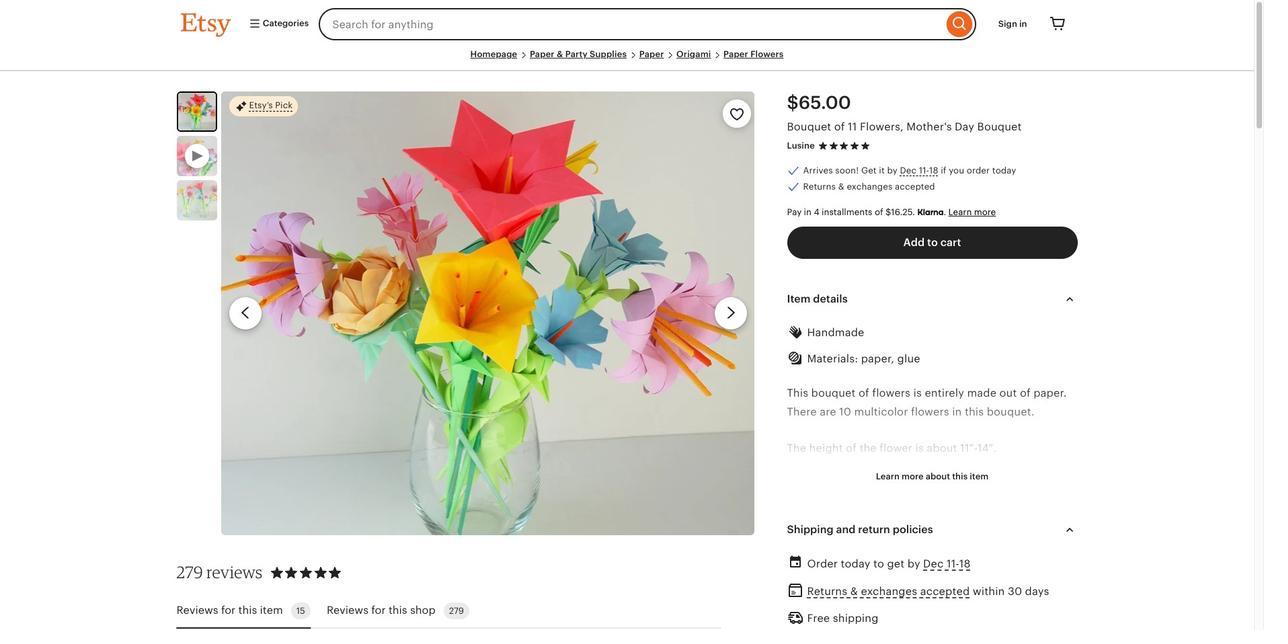 Task type: locate. For each thing, give the bounding box(es) containing it.
1 bouquet from the left
[[788, 121, 832, 133]]

1 horizontal spatial paper
[[640, 49, 664, 59]]

exchanges down order today to get by dec 11-18
[[861, 586, 918, 597]]

sign
[[999, 19, 1018, 29]]

dec 11-18 button
[[924, 554, 971, 574]]

0 vertical spatial 11-
[[920, 166, 930, 176]]

—please
[[788, 479, 831, 491], [788, 516, 831, 527], [788, 552, 831, 564], [788, 589, 831, 601]]

in
[[1020, 19, 1028, 29], [804, 207, 812, 217], [953, 406, 962, 418], [1042, 589, 1051, 601]]

0 vertical spatial by
[[888, 166, 898, 176]]

4
[[814, 207, 820, 217]]

glass
[[905, 589, 931, 601]]

paper for paper flowers
[[724, 49, 749, 59]]

1 vertical spatial shipping
[[833, 613, 879, 624]]

bouquet up are
[[812, 388, 856, 399]]

by
[[888, 166, 898, 176], [908, 558, 921, 570]]

0 horizontal spatial paper
[[530, 49, 555, 59]]

1 horizontal spatial today
[[993, 166, 1017, 176]]

menu bar
[[181, 48, 1074, 71]]

1 vertical spatial today
[[841, 558, 871, 570]]

2 vertical spatial not
[[972, 589, 990, 601]]

read
[[834, 479, 858, 491]]

0 vertical spatial item
[[970, 472, 989, 482]]

1 vertical spatial not
[[851, 552, 868, 564]]

exchanges
[[847, 182, 893, 192], [861, 586, 918, 597]]

more down flower
[[902, 472, 924, 482]]

paper flowers link
[[724, 49, 784, 59]]

0 vertical spatial exchanges
[[847, 182, 893, 192]]

—please for —please do not place the bouquet under sunlight.
[[788, 516, 831, 527]]

0 horizontal spatial bouquet
[[788, 121, 832, 133]]

policies left "before"
[[929, 479, 970, 491]]

—please for —please do not cut the stems.
[[788, 552, 831, 564]]

before
[[973, 479, 1007, 491]]

—please left 'and'
[[788, 516, 831, 527]]

learn right "." at the top right of page
[[949, 207, 972, 217]]

2 horizontal spatial paper
[[724, 49, 749, 59]]

2 vertical spatial is
[[961, 589, 969, 601]]

1 horizontal spatial bouquet
[[978, 121, 1022, 133]]

& down soon! get on the top right
[[839, 182, 845, 192]]

bouquet right day
[[978, 121, 1022, 133]]

not
[[851, 516, 868, 527], [851, 552, 868, 564], [972, 589, 990, 601]]

etsy's pick
[[249, 101, 293, 111]]

item
[[970, 472, 989, 482], [260, 605, 283, 617]]

do left return
[[834, 516, 848, 527]]

0 vertical spatial returns
[[804, 182, 836, 192]]

0 horizontal spatial item
[[260, 605, 283, 617]]

paper left party at the top
[[530, 49, 555, 59]]

free shipping
[[808, 613, 879, 624]]

1 vertical spatial 279
[[449, 606, 464, 616]]

bouquet down —please read the shipping policies before purchasing.
[[923, 516, 967, 527]]

purchasing.
[[1010, 479, 1072, 491]]

shipping and return policies button
[[775, 514, 1090, 546]]

bouquet of 11 flowers mother's day bouquet image 2 image
[[177, 180, 217, 221]]

not left 'cut' on the bottom of the page
[[851, 552, 868, 564]]

0 vertical spatial do
[[834, 516, 848, 527]]

multicolor
[[855, 406, 909, 418]]

0 vertical spatial learn
[[949, 207, 972, 217]]

bouquet up lusine
[[788, 121, 832, 133]]

2 vertical spatial &
[[851, 586, 859, 597]]

0 vertical spatial 279
[[177, 563, 203, 583]]

about left 11"-
[[927, 443, 958, 454]]

return
[[859, 524, 891, 535]]

dec up returns & exchanges accepted within 30 days
[[924, 558, 944, 570]]

&
[[557, 49, 563, 59], [839, 182, 845, 192], [851, 586, 859, 597]]

1 reviews from the left
[[177, 605, 218, 617]]

pay
[[788, 207, 802, 217]]

bouquet of 11 flowers, mother's day bouquet
[[788, 121, 1022, 133]]

returns down arrives
[[804, 182, 836, 192]]

0 vertical spatial is
[[914, 388, 922, 399]]

1 vertical spatial accepted
[[921, 586, 970, 597]]

homepage link
[[471, 49, 518, 59]]

item left 15
[[260, 605, 283, 617]]

1 vertical spatial about
[[926, 472, 951, 482]]

1 vertical spatial is
[[916, 443, 924, 454]]

exchanges for returns & exchanges accepted within 30 days
[[861, 586, 918, 597]]

1 vertical spatial dec
[[924, 558, 944, 570]]

by right get
[[908, 558, 921, 570]]

11- left if
[[920, 166, 930, 176]]

paper link
[[640, 49, 664, 59]]

1 horizontal spatial item
[[970, 472, 989, 482]]

today right order
[[993, 166, 1017, 176]]

—please read the shipping policies before purchasing.
[[788, 479, 1072, 491]]

is right the vase
[[961, 589, 969, 601]]

3 —please from the top
[[788, 552, 831, 564]]

reviews right 15
[[327, 605, 369, 617]]

for for shop
[[372, 605, 386, 617]]

—please do not place the bouquet under sunlight.
[[788, 516, 1050, 527]]

order
[[808, 558, 838, 570]]

cut
[[871, 552, 888, 564]]

this down made
[[965, 406, 985, 418]]

0 horizontal spatial reviews
[[177, 605, 218, 617]]

1 vertical spatial 11-
[[947, 558, 960, 570]]

this left the shop
[[389, 605, 408, 617]]

this
[[965, 406, 985, 418], [953, 472, 968, 482], [239, 605, 257, 617], [389, 605, 408, 617]]

flowers,
[[860, 121, 904, 133]]

flowers up multicolor
[[873, 388, 911, 399]]

tab list
[[177, 595, 722, 629]]

None search field
[[319, 8, 977, 40]]

30
[[1008, 586, 1023, 597]]

day
[[955, 121, 975, 133]]

item
[[788, 293, 811, 305]]

0 horizontal spatial 18
[[930, 166, 939, 176]]

paper down search for anything text field
[[640, 49, 664, 59]]

0 vertical spatial 18
[[930, 166, 939, 176]]

the right that
[[885, 589, 902, 601]]

0 horizontal spatial bouquet
[[812, 388, 856, 399]]

shipping down flower
[[881, 479, 926, 491]]

1 vertical spatial 18
[[960, 558, 971, 570]]

1 horizontal spatial reviews
[[327, 605, 369, 617]]

0 vertical spatial bouquet
[[812, 388, 856, 399]]

bouquet
[[788, 121, 832, 133], [978, 121, 1022, 133]]

0 horizontal spatial learn
[[877, 472, 900, 482]]

—please up price.
[[788, 589, 831, 601]]

in right included
[[1042, 589, 1051, 601]]

paper
[[530, 49, 555, 59], [640, 49, 664, 59], [724, 49, 749, 59]]

more inside dropdown button
[[902, 472, 924, 482]]

0 vertical spatial policies
[[929, 479, 970, 491]]

0 horizontal spatial 279
[[177, 563, 203, 583]]

0 horizontal spatial more
[[902, 472, 924, 482]]

0 vertical spatial flowers
[[873, 388, 911, 399]]

0 horizontal spatial for
[[221, 605, 236, 617]]

in right sign
[[1020, 19, 1028, 29]]

is right flower
[[916, 443, 924, 454]]

free
[[808, 613, 830, 624]]

1 horizontal spatial 279
[[449, 606, 464, 616]]

0 vertical spatial &
[[557, 49, 563, 59]]

2 reviews from the left
[[327, 605, 369, 617]]

to left cart on the right top of page
[[928, 237, 938, 248]]

origami
[[677, 49, 711, 59]]

accepted for returns & exchanges accepted
[[896, 182, 936, 192]]

—please left read
[[788, 479, 831, 491]]

accepted
[[896, 182, 936, 192], [921, 586, 970, 597]]

1 vertical spatial policies
[[893, 524, 934, 535]]

279 left reviews
[[177, 563, 203, 583]]

exchanges down it
[[847, 182, 893, 192]]

1 horizontal spatial shipping
[[881, 479, 926, 491]]

1 paper from the left
[[530, 49, 555, 59]]

0 horizontal spatial shipping
[[833, 613, 879, 624]]

1 vertical spatial bouquet
[[923, 516, 967, 527]]

1 vertical spatial item
[[260, 605, 283, 617]]

1 vertical spatial more
[[902, 472, 924, 482]]

14".
[[978, 443, 997, 454]]

0 horizontal spatial bouquet of 11 flowers mother's day bouquet image 1 image
[[178, 93, 216, 131]]

1 horizontal spatial for
[[372, 605, 386, 617]]

by right it
[[888, 166, 898, 176]]

it
[[880, 166, 885, 176]]

dec right it
[[900, 166, 917, 176]]

0 vertical spatial accepted
[[896, 182, 936, 192]]

is left entirely
[[914, 388, 922, 399]]

not for cut
[[851, 552, 868, 564]]

1 horizontal spatial &
[[839, 182, 845, 192]]

for left the shop
[[372, 605, 386, 617]]

do down 'and'
[[834, 552, 848, 564]]

returns down order
[[808, 586, 848, 597]]

out
[[1000, 388, 1018, 399]]

shipping and return policies
[[788, 524, 934, 535]]

of
[[835, 121, 846, 133], [875, 207, 884, 217], [859, 388, 870, 399], [1021, 388, 1031, 399], [846, 443, 857, 454]]

& left that
[[851, 586, 859, 597]]

1 vertical spatial by
[[908, 558, 921, 570]]

1 —please from the top
[[788, 479, 831, 491]]

—please inside —please note that the glass vase is not included in the price.
[[788, 589, 831, 601]]

lusine
[[788, 141, 815, 151]]

1 vertical spatial returns
[[808, 586, 848, 597]]

paper flowers
[[724, 49, 784, 59]]

the right 'cut' on the bottom of the page
[[891, 552, 908, 564]]

not left place
[[851, 516, 868, 527]]

bouquet of 11 flowers mother's day bouquet image 1 image
[[221, 92, 755, 536], [178, 93, 216, 131]]

reviews for this item
[[177, 605, 283, 617]]

2 for from the left
[[372, 605, 386, 617]]

1 vertical spatial exchanges
[[861, 586, 918, 597]]

1 horizontal spatial bouquet
[[923, 516, 967, 527]]

0 vertical spatial shipping
[[881, 479, 926, 491]]

18
[[930, 166, 939, 176], [960, 558, 971, 570]]

banner
[[156, 0, 1098, 48]]

0 horizontal spatial &
[[557, 49, 563, 59]]

sunlight.
[[1004, 516, 1050, 527]]

about up —please do not place the bouquet under sunlight.
[[926, 472, 951, 482]]

1 horizontal spatial to
[[928, 237, 938, 248]]

0 vertical spatial dec
[[900, 166, 917, 176]]

in down entirely
[[953, 406, 962, 418]]

0 vertical spatial today
[[993, 166, 1017, 176]]

categories
[[261, 18, 309, 29]]

add to cart
[[904, 237, 962, 248]]

0 horizontal spatial dec
[[900, 166, 917, 176]]

& for returns & exchanges accepted within 30 days
[[851, 586, 859, 597]]

accepted down "dec 11-18" button at the right bottom
[[921, 586, 970, 597]]

1 vertical spatial to
[[874, 558, 885, 570]]

1 horizontal spatial by
[[908, 558, 921, 570]]

18 right the stems. at the right bottom
[[960, 558, 971, 570]]

of right height
[[846, 443, 857, 454]]

flowers down entirely
[[912, 406, 950, 418]]

this down 11"-
[[953, 472, 968, 482]]

this inside this bouquet of flowers is entirely made out of paper. there are 10 multicolor flowers in this bouquet.
[[965, 406, 985, 418]]

1 horizontal spatial dec
[[924, 558, 944, 570]]

policies up the stems. at the right bottom
[[893, 524, 934, 535]]

is
[[914, 388, 922, 399], [916, 443, 924, 454], [961, 589, 969, 601]]

returns & exchanges accepted within 30 days
[[808, 586, 1050, 597]]

reviews for reviews for this shop
[[327, 605, 369, 617]]

11-
[[920, 166, 930, 176], [947, 558, 960, 570]]

—please down shipping
[[788, 552, 831, 564]]

returns
[[804, 182, 836, 192], [808, 586, 848, 597]]

& left party at the top
[[557, 49, 563, 59]]

returns & exchanges accepted button
[[808, 582, 970, 602]]

more right "." at the top right of page
[[975, 207, 997, 217]]

0 vertical spatial more
[[975, 207, 997, 217]]

the right place
[[903, 516, 920, 527]]

279 right the shop
[[449, 606, 464, 616]]

0 vertical spatial to
[[928, 237, 938, 248]]

279
[[177, 563, 203, 583], [449, 606, 464, 616]]

learn down the height of the flower is about 11"-14".
[[877, 472, 900, 482]]

0 vertical spatial not
[[851, 516, 868, 527]]

reviews down 279 reviews at the bottom left of the page
[[177, 605, 218, 617]]

shipping down note
[[833, 613, 879, 624]]

2 —please from the top
[[788, 516, 831, 527]]

returns for returns & exchanges accepted
[[804, 182, 836, 192]]

—please note that the glass vase is not included in the price.
[[788, 589, 1071, 619]]

4 —please from the top
[[788, 589, 831, 601]]

1 do from the top
[[834, 516, 848, 527]]

item down the 14".
[[970, 472, 989, 482]]

2 paper from the left
[[640, 49, 664, 59]]

stems.
[[911, 552, 946, 564]]

0 horizontal spatial 11-
[[920, 166, 930, 176]]

do
[[834, 516, 848, 527], [834, 552, 848, 564]]

is inside this bouquet of flowers is entirely made out of paper. there are 10 multicolor flowers in this bouquet.
[[914, 388, 922, 399]]

tab list containing reviews for this item
[[177, 595, 722, 629]]

in inside this bouquet of flowers is entirely made out of paper. there are 10 multicolor flowers in this bouquet.
[[953, 406, 962, 418]]

returns & exchanges accepted
[[804, 182, 936, 192]]

3 paper from the left
[[724, 49, 749, 59]]

11- right the stems. at the right bottom
[[947, 558, 960, 570]]

of right out
[[1021, 388, 1031, 399]]

1 for from the left
[[221, 605, 236, 617]]

1 vertical spatial &
[[839, 182, 845, 192]]

etsy's
[[249, 101, 273, 111]]

is inside —please note that the glass vase is not included in the price.
[[961, 589, 969, 601]]

1 vertical spatial learn
[[877, 472, 900, 482]]

0 horizontal spatial to
[[874, 558, 885, 570]]

accepted down arrives soon! get it by dec 11-18 if you order today
[[896, 182, 936, 192]]

279 inside tab list
[[449, 606, 464, 616]]

party
[[566, 49, 588, 59]]

18 left if
[[930, 166, 939, 176]]

dec
[[900, 166, 917, 176], [924, 558, 944, 570]]

paper left flowers
[[724, 49, 749, 59]]

2 horizontal spatial &
[[851, 586, 859, 597]]

for down reviews
[[221, 605, 236, 617]]

2 do from the top
[[834, 552, 848, 564]]

279 reviews
[[177, 563, 263, 583]]

vase
[[934, 589, 958, 601]]

installments
[[822, 207, 873, 217]]

1 vertical spatial do
[[834, 552, 848, 564]]

not left 30
[[972, 589, 990, 601]]

to left get
[[874, 558, 885, 570]]

learn more button
[[949, 207, 997, 217]]

in inside —please note that the glass vase is not included in the price.
[[1042, 589, 1051, 601]]

today left 'cut' on the bottom of the page
[[841, 558, 871, 570]]

shipping
[[881, 479, 926, 491], [833, 613, 879, 624]]



Task type: describe. For each thing, give the bounding box(es) containing it.
& for paper & party supplies
[[557, 49, 563, 59]]

you
[[949, 166, 965, 176]]

note
[[834, 589, 858, 601]]

in left 4
[[804, 207, 812, 217]]

handmade
[[808, 327, 865, 338]]

& for returns & exchanges accepted
[[839, 182, 845, 192]]

arrives soon! get it by dec 11-18 if you order today
[[804, 166, 1017, 176]]

materials: paper, glue
[[808, 353, 921, 365]]

1 horizontal spatial 18
[[960, 558, 971, 570]]

0 vertical spatial about
[[927, 443, 958, 454]]

and
[[837, 524, 856, 535]]

add to cart button
[[788, 227, 1078, 259]]

item details button
[[775, 283, 1090, 316]]

15
[[297, 606, 305, 616]]

this
[[788, 388, 809, 399]]

materials:
[[808, 353, 859, 365]]

there
[[788, 406, 817, 418]]

accepted for returns & exchanges accepted within 30 days
[[921, 586, 970, 597]]

item inside dropdown button
[[970, 472, 989, 482]]

sign in button
[[989, 12, 1038, 36]]

1 vertical spatial flowers
[[912, 406, 950, 418]]

not inside —please note that the glass vase is not included in the price.
[[972, 589, 990, 601]]

learn inside dropdown button
[[877, 472, 900, 482]]

reviews for this shop
[[327, 605, 436, 617]]

279 for 279
[[449, 606, 464, 616]]

supplies
[[590, 49, 627, 59]]

11
[[848, 121, 858, 133]]

not for place
[[851, 516, 868, 527]]

1 horizontal spatial more
[[975, 207, 997, 217]]

paper,
[[862, 353, 895, 365]]

this bouquet of flowers is entirely made out of paper. there are 10 multicolor flowers in this bouquet.
[[788, 388, 1068, 418]]

of left 11
[[835, 121, 846, 133]]

lusine link
[[788, 141, 815, 151]]

.
[[944, 207, 947, 217]]

for for item
[[221, 605, 236, 617]]

of left $16.25.
[[875, 207, 884, 217]]

add
[[904, 237, 925, 248]]

sign in
[[999, 19, 1028, 29]]

paper.
[[1034, 388, 1068, 399]]

10
[[840, 406, 852, 418]]

—please do not cut the stems.
[[788, 552, 946, 564]]

within
[[973, 586, 1006, 597]]

that
[[861, 589, 882, 601]]

reviews
[[207, 563, 263, 583]]

2 bouquet from the left
[[978, 121, 1022, 133]]

—please for —please read the shipping policies before purchasing.
[[788, 479, 831, 491]]

arrives
[[804, 166, 833, 176]]

do for cut
[[834, 552, 848, 564]]

none search field inside banner
[[319, 8, 977, 40]]

bouquet inside this bouquet of flowers is entirely made out of paper. there are 10 multicolor flowers in this bouquet.
[[812, 388, 856, 399]]

shipping
[[788, 524, 834, 535]]

menu bar containing homepage
[[181, 48, 1074, 71]]

reviews for reviews for this item
[[177, 605, 218, 617]]

etsy's pick button
[[229, 96, 298, 117]]

do for place
[[834, 516, 848, 527]]

1 horizontal spatial 11-
[[947, 558, 960, 570]]

klarna
[[918, 207, 944, 217]]

details
[[814, 293, 848, 305]]

1 horizontal spatial bouquet of 11 flowers mother's day bouquet image 1 image
[[221, 92, 755, 536]]

learn more about this item button
[[866, 465, 999, 490]]

0 horizontal spatial today
[[841, 558, 871, 570]]

$65.00
[[788, 93, 852, 113]]

pay in 4 installments of $16.25. klarna . learn more
[[788, 207, 997, 217]]

about inside dropdown button
[[926, 472, 951, 482]]

learn more about this item
[[877, 472, 989, 482]]

shop
[[410, 605, 436, 617]]

1 horizontal spatial learn
[[949, 207, 972, 217]]

paper for paper link
[[640, 49, 664, 59]]

get
[[888, 558, 905, 570]]

banner containing categories
[[156, 0, 1098, 48]]

place
[[871, 516, 900, 527]]

paper for paper & party supplies
[[530, 49, 555, 59]]

if
[[941, 166, 947, 176]]

279 for 279 reviews
[[177, 563, 203, 583]]

soon! get
[[836, 166, 877, 176]]

order today to get by dec 11-18
[[808, 558, 971, 570]]

the right read
[[860, 479, 878, 491]]

this down reviews
[[239, 605, 257, 617]]

paper & party supplies link
[[530, 49, 627, 59]]

entirely
[[925, 388, 965, 399]]

item details
[[788, 293, 848, 305]]

to inside "button"
[[928, 237, 938, 248]]

in inside sign in button
[[1020, 19, 1028, 29]]

the height of the flower is about 11"-14".
[[788, 443, 997, 454]]

origami link
[[677, 49, 711, 59]]

policies inside shipping and return policies dropdown button
[[893, 524, 934, 535]]

of up multicolor
[[859, 388, 870, 399]]

$16.25.
[[886, 207, 916, 217]]

Search for anything text field
[[319, 8, 944, 40]]

this inside learn more about this item dropdown button
[[953, 472, 968, 482]]

glue
[[898, 353, 921, 365]]

exchanges for returns & exchanges accepted
[[847, 182, 893, 192]]

days
[[1026, 586, 1050, 597]]

mother's
[[907, 121, 953, 133]]

made
[[968, 388, 997, 399]]

pick
[[275, 101, 293, 111]]

—please for —please note that the glass vase is not included in the price.
[[788, 589, 831, 601]]

included
[[993, 589, 1039, 601]]

paper & party supplies
[[530, 49, 627, 59]]

flowers
[[751, 49, 784, 59]]

categories button
[[239, 12, 315, 36]]

price.
[[788, 607, 818, 619]]

0 horizontal spatial by
[[888, 166, 898, 176]]

the right days
[[1054, 589, 1071, 601]]

the left flower
[[860, 443, 877, 454]]

the
[[788, 443, 807, 454]]

returns for returns & exchanges accepted within 30 days
[[808, 586, 848, 597]]

bouquet.
[[987, 406, 1035, 418]]

under
[[970, 516, 1001, 527]]



Task type: vqa. For each thing, say whether or not it's contained in the screenshot.
HELPFUL? associated with Awesome
no



